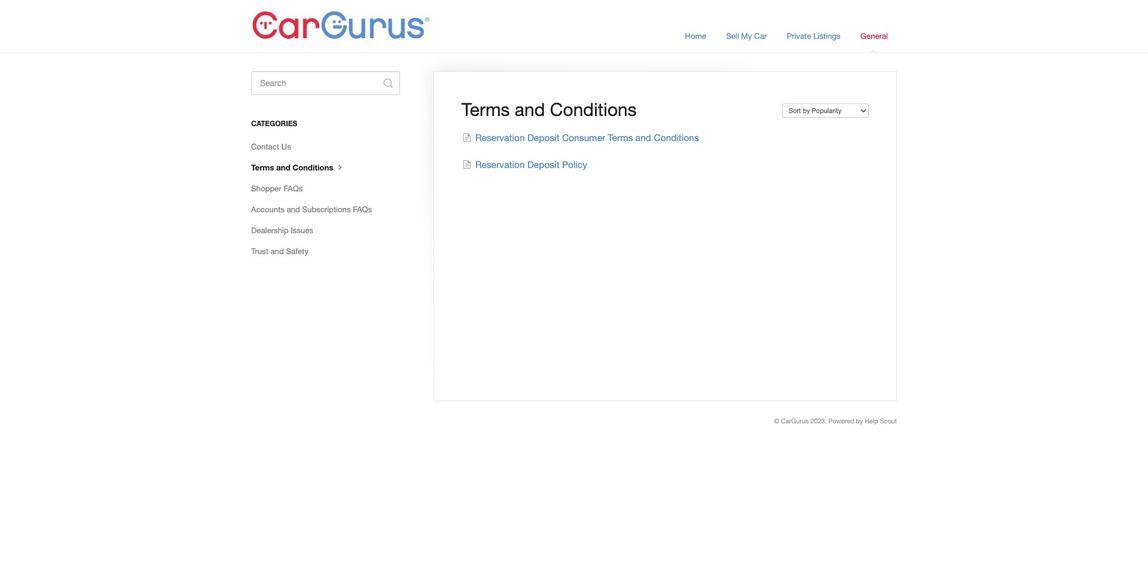 Task type: describe. For each thing, give the bounding box(es) containing it.
accounts and subscriptions faqs
[[251, 205, 372, 214]]

cargurus link
[[781, 417, 809, 425]]

0 vertical spatial terms and conditions
[[462, 99, 637, 120]]

reservation deposit consumer terms and conditions link
[[462, 132, 699, 143]]

1 horizontal spatial terms
[[462, 99, 510, 120]]

1 horizontal spatial conditions
[[550, 99, 637, 120]]

©
[[774, 417, 779, 425]]

Search text field
[[251, 71, 400, 95]]

2023.
[[811, 417, 827, 425]]

reservation for reservation deposit consumer terms and conditions
[[475, 132, 525, 143]]

trust
[[251, 246, 268, 256]]

help scout link
[[865, 417, 897, 425]]

and right consumer
[[636, 132, 651, 143]]

car
[[754, 31, 767, 41]]

shopper
[[251, 184, 281, 193]]

trust and safety link
[[251, 242, 317, 261]]

policy
[[562, 159, 587, 170]]

help us image
[[251, 7, 431, 45]]

1 vertical spatial conditions
[[654, 132, 699, 143]]

general link
[[852, 20, 897, 52]]

sell
[[726, 31, 739, 41]]

safety
[[286, 246, 308, 256]]

terms inside terms and conditions link
[[251, 163, 274, 172]]

help
[[865, 417, 878, 425]]

2 horizontal spatial terms
[[608, 132, 633, 143]]

shopper faqs link
[[251, 179, 312, 198]]

search image
[[383, 78, 393, 88]]

private listings link
[[778, 20, 850, 52]]

0 horizontal spatial terms and conditions
[[251, 163, 335, 172]]

dealership
[[251, 225, 289, 235]]

terms and conditions link
[[251, 158, 355, 177]]

shopper faqs
[[251, 184, 303, 193]]

reservation deposit policy link
[[462, 159, 587, 170]]

accounts
[[251, 205, 284, 214]]

deposit for consumer
[[527, 132, 559, 143]]

scout
[[880, 417, 897, 425]]



Task type: locate. For each thing, give the bounding box(es) containing it.
0 vertical spatial deposit
[[527, 132, 559, 143]]

reservation
[[475, 132, 525, 143], [475, 159, 525, 170]]

0 vertical spatial faqs
[[284, 184, 303, 193]]

2 article doc image from the top
[[462, 159, 475, 169]]

1 vertical spatial terms and conditions
[[251, 163, 335, 172]]

1 vertical spatial terms
[[608, 132, 633, 143]]

trust and safety
[[251, 246, 308, 256]]

powered
[[829, 417, 854, 425]]

article doc image inside reservation deposit consumer terms and conditions link
[[462, 132, 475, 142]]

and for trust and safety link
[[271, 246, 284, 256]]

0 horizontal spatial faqs
[[284, 184, 303, 193]]

1 reservation from the top
[[475, 132, 525, 143]]

reservation deposit policy
[[475, 159, 587, 170]]

terms and conditions up reservation deposit consumer terms and conditions link
[[462, 99, 637, 120]]

2 deposit from the top
[[527, 159, 559, 170]]

us
[[281, 142, 291, 151]]

terms and conditions
[[462, 99, 637, 120], [251, 163, 335, 172]]

home link
[[676, 20, 715, 52]]

0 vertical spatial reservation
[[475, 132, 525, 143]]

article doc image inside reservation deposit policy link
[[462, 159, 475, 169]]

0 horizontal spatial terms
[[251, 163, 274, 172]]

and up the 'reservation deposit policy'
[[515, 99, 545, 120]]

1 vertical spatial reservation
[[475, 159, 525, 170]]

0 vertical spatial conditions
[[550, 99, 637, 120]]

faqs inside accounts and subscriptions faqs link
[[353, 205, 372, 214]]

conditions
[[550, 99, 637, 120], [654, 132, 699, 143], [292, 163, 333, 172]]

1 horizontal spatial terms and conditions
[[462, 99, 637, 120]]

reservation for reservation deposit policy
[[475, 159, 525, 170]]

cargurus
[[781, 417, 809, 425]]

private
[[787, 31, 811, 41]]

2 reservation from the top
[[475, 159, 525, 170]]

subscriptions
[[302, 205, 351, 214]]

and right trust
[[271, 246, 284, 256]]

1 vertical spatial article doc image
[[462, 159, 475, 169]]

dealership issues link
[[251, 221, 322, 240]]

faqs inside shopper faqs link
[[284, 184, 303, 193]]

faqs down terms and conditions link
[[284, 184, 303, 193]]

2 vertical spatial conditions
[[292, 163, 333, 172]]

arrow image
[[335, 161, 345, 171]]

consumer
[[562, 132, 605, 143]]

dealership issues
[[251, 225, 313, 235]]

deposit
[[527, 132, 559, 143], [527, 159, 559, 170]]

reservation deposit consumer terms and conditions
[[475, 132, 699, 143]]

© cargurus 2023. powered by help scout
[[774, 417, 897, 425]]

deposit left policy
[[527, 159, 559, 170]]

1 article doc image from the top
[[462, 132, 475, 142]]

1 vertical spatial deposit
[[527, 159, 559, 170]]

article doc image for reservation deposit consumer terms and conditions
[[462, 132, 475, 142]]

terms
[[462, 99, 510, 120], [608, 132, 633, 143], [251, 163, 274, 172]]

faqs
[[284, 184, 303, 193], [353, 205, 372, 214]]

and for terms and conditions link
[[276, 163, 290, 172]]

my
[[741, 31, 752, 41]]

deposit up the 'reservation deposit policy'
[[527, 132, 559, 143]]

sell my car
[[726, 31, 767, 41]]

issues
[[291, 225, 313, 235]]

contact us
[[251, 142, 291, 151]]

categories
[[251, 119, 297, 128]]

home
[[685, 31, 706, 41]]

contact
[[251, 142, 279, 151]]

terms and conditions down us
[[251, 163, 335, 172]]

article doc image for reservation deposit policy
[[462, 159, 475, 169]]

and for accounts and subscriptions faqs link
[[287, 205, 300, 214]]

navigation
[[676, 20, 897, 52]]

2 horizontal spatial conditions
[[654, 132, 699, 143]]

contact us link
[[251, 137, 300, 156]]

1 deposit from the top
[[527, 132, 559, 143]]

accounts and subscriptions faqs link
[[251, 200, 381, 219]]

1 vertical spatial faqs
[[353, 205, 372, 214]]

and up dealership issues link
[[287, 205, 300, 214]]

sell my car link
[[717, 20, 776, 52]]

general
[[861, 31, 888, 41]]

faqs right subscriptions
[[353, 205, 372, 214]]

0 horizontal spatial conditions
[[292, 163, 333, 172]]

and
[[515, 99, 545, 120], [636, 132, 651, 143], [276, 163, 290, 172], [287, 205, 300, 214], [271, 246, 284, 256]]

0 vertical spatial terms
[[462, 99, 510, 120]]

0 vertical spatial article doc image
[[462, 132, 475, 142]]

by
[[856, 417, 863, 425]]

navigation containing home
[[676, 20, 897, 52]]

deposit for policy
[[527, 159, 559, 170]]

article doc image
[[462, 132, 475, 142], [462, 159, 475, 169]]

private listings
[[787, 31, 841, 41]]

1 horizontal spatial faqs
[[353, 205, 372, 214]]

listings
[[813, 31, 841, 41]]

2 vertical spatial terms
[[251, 163, 274, 172]]

and up shopper faqs link
[[276, 163, 290, 172]]



Task type: vqa. For each thing, say whether or not it's contained in the screenshot.
Why in the left of the page
no



